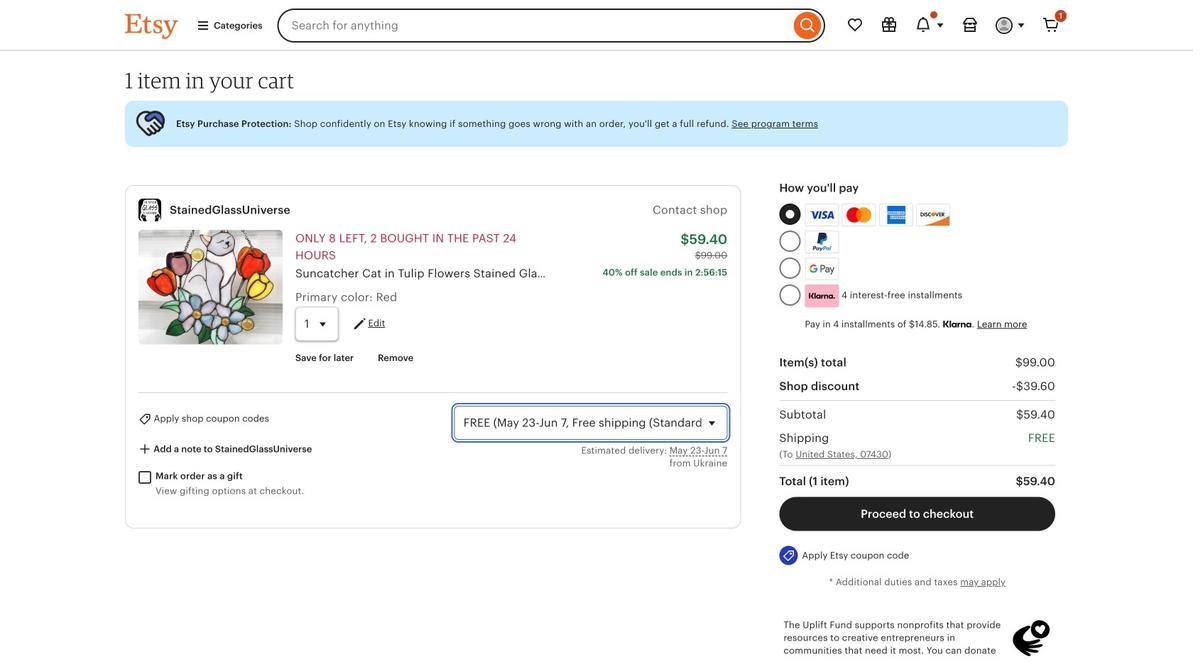 Task type: locate. For each thing, give the bounding box(es) containing it.
banner
[[99, 0, 1094, 51]]

None search field
[[277, 9, 825, 43]]

suncatcher cat in tulip flowers stained glass window hanging decor cat art gift window panel glass wall window hangings mother's gift image
[[138, 230, 283, 345]]

stainedglassuniverse image
[[138, 199, 161, 222]]



Task type: vqa. For each thing, say whether or not it's contained in the screenshot.
the rightmost plant,
no



Task type: describe. For each thing, give the bounding box(es) containing it.
Search for anything text field
[[277, 9, 790, 43]]

uplift fund image
[[1011, 619, 1051, 659]]



